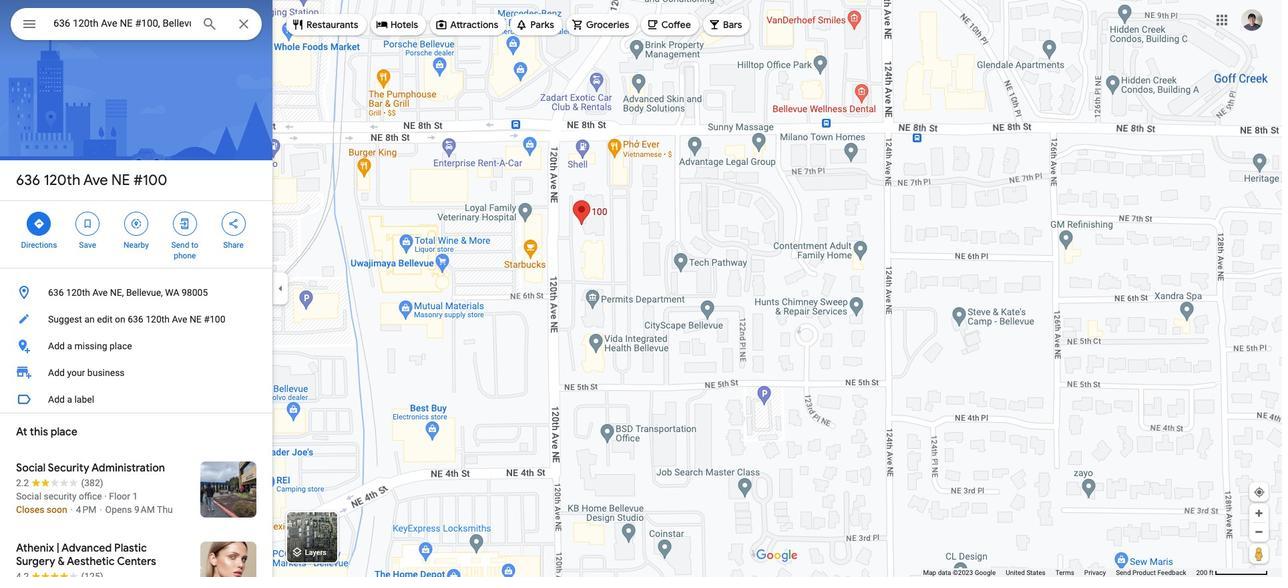 Task type: describe. For each thing, give the bounding box(es) containing it.
a for missing
[[67, 341, 72, 351]]

send for send to phone
[[171, 241, 189, 250]]

none field inside "636 120th ave ne #100, bellevue, wa 98005" field
[[53, 15, 191, 31]]

wa
[[165, 287, 179, 298]]

hotels
[[391, 19, 418, 31]]

bars button
[[703, 9, 751, 41]]

missing
[[74, 341, 107, 351]]

1 vertical spatial place
[[51, 426, 77, 439]]

4.2 stars 125 reviews image
[[16, 570, 103, 577]]

united states button
[[1007, 569, 1046, 577]]

add your business link
[[0, 359, 273, 386]]

opens
[[105, 504, 132, 515]]

636 for 636 120th ave ne #100
[[16, 171, 40, 190]]


[[130, 216, 142, 231]]

zoom out image
[[1255, 527, 1265, 537]]

coffee button
[[642, 9, 699, 41]]

data
[[939, 569, 952, 577]]

floor
[[109, 491, 130, 502]]

add for add a label
[[48, 394, 65, 405]]

plastic
[[114, 542, 147, 555]]

product
[[1133, 569, 1157, 577]]

(382)
[[81, 478, 103, 488]]

&
[[58, 555, 65, 569]]

add a label button
[[0, 386, 273, 413]]


[[33, 216, 45, 231]]

·
[[104, 491, 107, 502]]

athenix
[[16, 542, 54, 555]]

4 pm
[[76, 504, 97, 515]]

636 120th ave ne, bellevue, wa 98005 button
[[0, 279, 273, 306]]

footer inside google maps element
[[924, 569, 1197, 577]]

suggest an edit on 636 120th ave ne #100 button
[[0, 306, 273, 333]]

this
[[30, 426, 48, 439]]

 button
[[11, 8, 48, 43]]

bellevue,
[[126, 287, 163, 298]]

suggest
[[48, 314, 82, 325]]

2 vertical spatial ave
[[172, 314, 187, 325]]

add a label
[[48, 394, 94, 405]]

2.2
[[16, 478, 29, 488]]

directions
[[21, 241, 57, 250]]

0 horizontal spatial ne
[[111, 171, 130, 190]]

feedback
[[1158, 569, 1187, 577]]

your
[[67, 368, 85, 378]]

layers
[[305, 549, 327, 558]]

business
[[87, 368, 125, 378]]

add for add a missing place
[[48, 341, 65, 351]]

show street view coverage image
[[1250, 544, 1270, 564]]

google
[[975, 569, 996, 577]]

social for social security office · floor 1 closes soon ⋅ 4 pm ⋅ opens 9 am thu
[[16, 491, 41, 502]]

suggest an edit on 636 120th ave ne #100
[[48, 314, 226, 325]]

attractions
[[450, 19, 499, 31]]

actions for 636 120th ave ne #100 region
[[0, 201, 273, 268]]

restaurants button
[[287, 9, 367, 41]]


[[179, 216, 191, 231]]

an
[[84, 314, 95, 325]]

save
[[79, 241, 96, 250]]

map data ©2023 google
[[924, 569, 996, 577]]

zoom in image
[[1255, 509, 1265, 519]]

office
[[79, 491, 102, 502]]

to
[[191, 241, 198, 250]]

636 120th Ave NE #100, Bellevue, WA 98005 field
[[11, 8, 262, 40]]

at
[[16, 426, 27, 439]]

ne,
[[110, 287, 124, 298]]


[[21, 15, 37, 33]]

2 vertical spatial 636
[[128, 314, 143, 325]]

9 am
[[134, 504, 155, 515]]

add a missing place button
[[0, 333, 273, 359]]

map
[[924, 569, 937, 577]]

add a missing place
[[48, 341, 132, 351]]

advanced
[[62, 542, 112, 555]]

label
[[74, 394, 94, 405]]

hotels button
[[371, 9, 426, 41]]

|
[[57, 542, 59, 555]]

120th for 636 120th ave ne #100
[[44, 171, 80, 190]]

centers
[[117, 555, 156, 569]]

ave for ne
[[83, 171, 108, 190]]



Task type: vqa. For each thing, say whether or not it's contained in the screenshot.
second total duration 3 hr 1 min. element from the top of the page
no



Task type: locate. For each thing, give the bounding box(es) containing it.
0 vertical spatial #100
[[133, 171, 167, 190]]

ave down wa at left
[[172, 314, 187, 325]]

0 vertical spatial send
[[171, 241, 189, 250]]

0 vertical spatial place
[[110, 341, 132, 351]]

1 vertical spatial add
[[48, 368, 65, 378]]

1 vertical spatial ave
[[92, 287, 108, 298]]

coffee
[[662, 19, 691, 31]]

parks button
[[511, 9, 562, 41]]

states
[[1027, 569, 1046, 577]]

ne up actions for 636 120th ave ne #100 region
[[111, 171, 130, 190]]

thu
[[157, 504, 173, 515]]

social security administration
[[16, 462, 165, 475]]

120th up an
[[66, 287, 90, 298]]

place inside button
[[110, 341, 132, 351]]

0 vertical spatial social
[[16, 462, 46, 475]]

add down suggest
[[48, 341, 65, 351]]

636 120th ave ne #100 main content
[[0, 0, 273, 577]]

0 vertical spatial add
[[48, 341, 65, 351]]

ave for ne,
[[92, 287, 108, 298]]

1 vertical spatial #100
[[204, 314, 226, 325]]

nearby
[[124, 241, 149, 250]]

aesthetic
[[67, 555, 115, 569]]

636 up 
[[16, 171, 40, 190]]

at this place
[[16, 426, 77, 439]]

1 vertical spatial a
[[67, 394, 72, 405]]

restaurants
[[307, 19, 359, 31]]

0 horizontal spatial 636
[[16, 171, 40, 190]]

athenix | advanced plastic surgery & aesthetic centers link
[[0, 531, 273, 577]]

1 add from the top
[[48, 341, 65, 351]]

closes
[[16, 504, 44, 515]]

#100 inside suggest an edit on 636 120th ave ne #100 button
[[204, 314, 226, 325]]

add your business
[[48, 368, 125, 378]]

636 up suggest
[[48, 287, 64, 298]]

footer containing map data ©2023 google
[[924, 569, 1197, 577]]

send for send product feedback
[[1117, 569, 1132, 577]]

a for label
[[67, 394, 72, 405]]

0 horizontal spatial #100
[[133, 171, 167, 190]]

0 horizontal spatial send
[[171, 241, 189, 250]]

a left missing
[[67, 341, 72, 351]]

phone
[[174, 251, 196, 261]]

ave left ne,
[[92, 287, 108, 298]]

administration
[[91, 462, 165, 475]]

send inside button
[[1117, 569, 1132, 577]]

1 horizontal spatial place
[[110, 341, 132, 351]]

soon
[[47, 504, 67, 515]]

social up the closes
[[16, 491, 41, 502]]

security
[[44, 491, 77, 502]]

2 vertical spatial 120th
[[146, 314, 170, 325]]

add for add your business
[[48, 368, 65, 378]]

200 ft
[[1197, 569, 1214, 577]]

1 a from the top
[[67, 341, 72, 351]]

1 social from the top
[[16, 462, 46, 475]]

privacy button
[[1085, 569, 1107, 577]]

1 vertical spatial social
[[16, 491, 41, 502]]

0 vertical spatial a
[[67, 341, 72, 351]]

united
[[1007, 569, 1026, 577]]

#100 down the 98005
[[204, 314, 226, 325]]

social up 2.2
[[16, 462, 46, 475]]

ft
[[1210, 569, 1214, 577]]

1 horizontal spatial #100
[[204, 314, 226, 325]]

98005
[[182, 287, 208, 298]]

social security office · floor 1 closes soon ⋅ 4 pm ⋅ opens 9 am thu
[[16, 491, 173, 515]]

1 horizontal spatial 636
[[48, 287, 64, 298]]

social for social security administration
[[16, 462, 46, 475]]

#100 up 
[[133, 171, 167, 190]]

636
[[16, 171, 40, 190], [48, 287, 64, 298], [128, 314, 143, 325]]

#100
[[133, 171, 167, 190], [204, 314, 226, 325]]

None field
[[53, 15, 191, 31]]

636 120th ave ne, bellevue, wa 98005
[[48, 287, 208, 298]]

place
[[110, 341, 132, 351], [51, 426, 77, 439]]

2 horizontal spatial 636
[[128, 314, 143, 325]]

place down on
[[110, 341, 132, 351]]

636 right on
[[128, 314, 143, 325]]

send inside send to phone
[[171, 241, 189, 250]]

share
[[223, 241, 244, 250]]

636 for 636 120th ave ne, bellevue, wa 98005
[[48, 287, 64, 298]]

⋅
[[70, 504, 74, 515], [99, 504, 103, 515]]

united states
[[1007, 569, 1046, 577]]

2 vertical spatial add
[[48, 394, 65, 405]]

groceries button
[[566, 9, 638, 41]]

⋅ left 4 pm
[[70, 504, 74, 515]]

a left label at the bottom left of the page
[[67, 394, 72, 405]]

1 vertical spatial 636
[[48, 287, 64, 298]]

terms
[[1056, 569, 1075, 577]]

2 add from the top
[[48, 368, 65, 378]]

social inside social security office · floor 1 closes soon ⋅ 4 pm ⋅ opens 9 am thu
[[16, 491, 41, 502]]

surgery
[[16, 555, 55, 569]]

bars
[[723, 19, 743, 31]]

2 ⋅ from the left
[[99, 504, 103, 515]]

 search field
[[11, 8, 262, 43]]

add left label at the bottom left of the page
[[48, 394, 65, 405]]

1 vertical spatial ne
[[190, 314, 202, 325]]

send up phone
[[171, 241, 189, 250]]

200 ft button
[[1197, 569, 1269, 577]]

attractions button
[[430, 9, 507, 41]]

1 vertical spatial send
[[1117, 569, 1132, 577]]

1 horizontal spatial ne
[[190, 314, 202, 325]]

2.2 stars 382 reviews image
[[16, 476, 103, 490]]

send product feedback button
[[1117, 569, 1187, 577]]

0 vertical spatial ne
[[111, 171, 130, 190]]

show your location image
[[1254, 486, 1266, 498]]

0 horizontal spatial ⋅
[[70, 504, 74, 515]]

1 ⋅ from the left
[[70, 504, 74, 515]]

send left product
[[1117, 569, 1132, 577]]


[[82, 216, 94, 231]]

a
[[67, 341, 72, 351], [67, 394, 72, 405]]

google maps element
[[0, 0, 1283, 577]]

1 horizontal spatial ⋅
[[99, 504, 103, 515]]

0 vertical spatial ave
[[83, 171, 108, 190]]

send to phone
[[171, 241, 198, 261]]

privacy
[[1085, 569, 1107, 577]]

terms button
[[1056, 569, 1075, 577]]

0 horizontal spatial place
[[51, 426, 77, 439]]

⋅ right 4 pm
[[99, 504, 103, 515]]

©2023
[[953, 569, 974, 577]]

on
[[115, 314, 125, 325]]

google account: nolan park  
(nolan.park@adept.ai) image
[[1242, 9, 1264, 30]]

send product feedback
[[1117, 569, 1187, 577]]

ave up 
[[83, 171, 108, 190]]

1 vertical spatial 120th
[[66, 287, 90, 298]]

groceries
[[587, 19, 630, 31]]

200
[[1197, 569, 1208, 577]]

2 a from the top
[[67, 394, 72, 405]]

footer
[[924, 569, 1197, 577]]

send
[[171, 241, 189, 250], [1117, 569, 1132, 577]]

edit
[[97, 314, 113, 325]]

120th for 636 120th ave ne, bellevue, wa 98005
[[66, 287, 90, 298]]

3 add from the top
[[48, 394, 65, 405]]

120th down bellevue, on the left
[[146, 314, 170, 325]]

2 social from the top
[[16, 491, 41, 502]]

120th up 
[[44, 171, 80, 190]]

collapse side panel image
[[273, 281, 288, 296]]


[[228, 216, 240, 231]]

place right this
[[51, 426, 77, 439]]

0 vertical spatial 636
[[16, 171, 40, 190]]

security
[[48, 462, 89, 475]]

ne down the 98005
[[190, 314, 202, 325]]

add left your
[[48, 368, 65, 378]]

ne inside button
[[190, 314, 202, 325]]

athenix | advanced plastic surgery & aesthetic centers
[[16, 542, 156, 569]]

social
[[16, 462, 46, 475], [16, 491, 41, 502]]

1 horizontal spatial send
[[1117, 569, 1132, 577]]

0 vertical spatial 120th
[[44, 171, 80, 190]]

ne
[[111, 171, 130, 190], [190, 314, 202, 325]]

1
[[133, 491, 138, 502]]

636 120th ave ne #100
[[16, 171, 167, 190]]

add
[[48, 341, 65, 351], [48, 368, 65, 378], [48, 394, 65, 405]]



